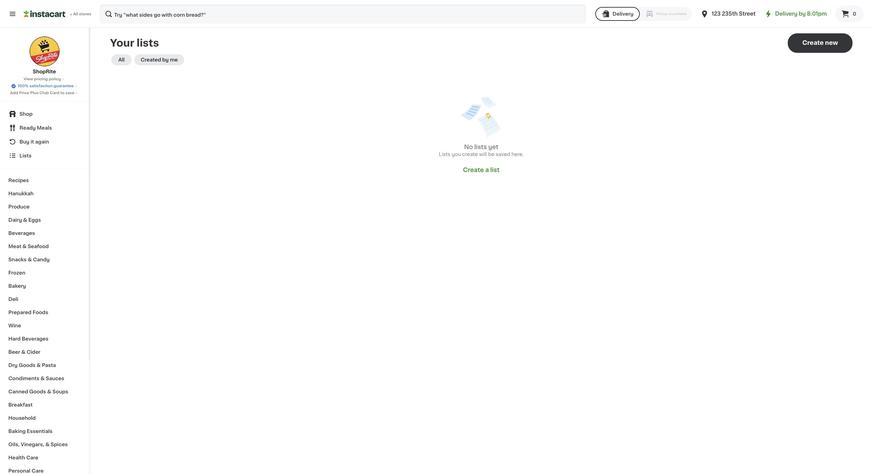 Task type: describe. For each thing, give the bounding box(es) containing it.
all for all stores
[[73, 12, 78, 16]]

recipes
[[8, 178, 29, 183]]

essentials
[[27, 430, 52, 435]]

frozen
[[8, 271, 25, 276]]

lists inside no lists yet lists you create will be saved here.
[[439, 152, 451, 157]]

shoprite logo image
[[29, 36, 60, 67]]

care for health care
[[26, 456, 38, 461]]

canned
[[8, 390, 28, 395]]

beverages link
[[4, 227, 85, 240]]

created
[[141, 57, 161, 62]]

vinegars,
[[21, 443, 44, 448]]

view pricing policy link
[[24, 77, 65, 82]]

produce
[[8, 205, 30, 210]]

create for create new
[[803, 40, 824, 46]]

buy it again
[[20, 140, 49, 145]]

baking
[[8, 430, 26, 435]]

ready
[[20, 126, 36, 131]]

be
[[488, 152, 495, 157]]

meals
[[37, 126, 52, 131]]

lists for your
[[137, 38, 159, 48]]

buy
[[20, 140, 29, 145]]

create for create a list
[[463, 167, 484, 173]]

card
[[50, 91, 59, 95]]

235th
[[722, 11, 738, 16]]

hard
[[8, 337, 21, 342]]

hanukkah link
[[4, 187, 85, 201]]

bakery
[[8, 284, 26, 289]]

beverages inside hard beverages "link"
[[22, 337, 48, 342]]

again
[[35, 140, 49, 145]]

health care link
[[4, 452, 85, 465]]

delivery for delivery
[[613, 11, 634, 16]]

dairy & eggs
[[8, 218, 41, 223]]

create a list
[[463, 167, 500, 173]]

dry goods & pasta link
[[4, 359, 85, 373]]

instacart logo image
[[24, 10, 65, 18]]

yet
[[488, 145, 499, 150]]

100%
[[18, 84, 28, 88]]

hard beverages
[[8, 337, 48, 342]]

satisfaction
[[29, 84, 53, 88]]

your
[[110, 38, 134, 48]]

oils, vinegars, & spices
[[8, 443, 68, 448]]

all for all
[[118, 57, 125, 62]]

8:01pm
[[807, 11, 827, 16]]

oils, vinegars, & spices link
[[4, 439, 85, 452]]

meat
[[8, 244, 21, 249]]

deli
[[8, 297, 18, 302]]

condiments & sauces link
[[4, 373, 85, 386]]

meat & seafood link
[[4, 240, 85, 254]]

seafood
[[28, 244, 49, 249]]

shop
[[20, 112, 33, 117]]

health
[[8, 456, 25, 461]]

view pricing policy
[[24, 77, 61, 81]]

wine link
[[4, 320, 85, 333]]

breakfast link
[[4, 399, 85, 412]]

123 235th street
[[712, 11, 756, 16]]

ready meals button
[[4, 121, 85, 135]]

delivery by 8:01pm link
[[764, 10, 827, 18]]

& left eggs
[[23, 218, 27, 223]]

& right beer
[[21, 350, 25, 355]]

dry
[[8, 364, 18, 368]]

all stores
[[73, 12, 91, 16]]

& left candy
[[28, 258, 32, 263]]

beer & cider
[[8, 350, 40, 355]]

beverages inside beverages link
[[8, 231, 35, 236]]

beer & cider link
[[4, 346, 85, 359]]

dry goods & pasta
[[8, 364, 56, 368]]

view
[[24, 77, 33, 81]]

stores
[[79, 12, 91, 16]]

condiments
[[8, 377, 39, 382]]

breakfast
[[8, 403, 33, 408]]

& right meat at bottom
[[22, 244, 27, 249]]

0 button
[[835, 6, 864, 22]]

goods for canned
[[29, 390, 46, 395]]

saved
[[496, 152, 510, 157]]

by for delivery
[[799, 11, 806, 16]]

goods for dry
[[19, 364, 35, 368]]

100% satisfaction guarantee button
[[11, 82, 78, 89]]



Task type: locate. For each thing, give the bounding box(es) containing it.
0 horizontal spatial delivery
[[613, 11, 634, 16]]

baking essentials link
[[4, 426, 85, 439]]

household
[[8, 416, 36, 421]]

shoprite
[[33, 69, 56, 74]]

create new
[[803, 40, 838, 46]]

snacks
[[8, 258, 27, 263]]

it
[[31, 140, 34, 145]]

me
[[170, 57, 178, 62]]

100% satisfaction guarantee
[[18, 84, 74, 88]]

by left me
[[162, 57, 169, 62]]

by left 8:01pm
[[799, 11, 806, 16]]

lists inside no lists yet lists you create will be saved here.
[[474, 145, 487, 150]]

produce link
[[4, 201, 85, 214]]

meat & seafood
[[8, 244, 49, 249]]

0 vertical spatial goods
[[19, 364, 35, 368]]

ready meals link
[[4, 121, 85, 135]]

0 vertical spatial lists
[[137, 38, 159, 48]]

1 horizontal spatial delivery
[[775, 11, 798, 16]]

delivery button
[[595, 7, 640, 21]]

household link
[[4, 412, 85, 426]]

lists up created at left
[[137, 38, 159, 48]]

create left new
[[803, 40, 824, 46]]

canned goods & soups link
[[4, 386, 85, 399]]

all left the stores
[[73, 12, 78, 16]]

1 vertical spatial create
[[463, 167, 484, 173]]

created by me button
[[134, 54, 184, 65]]

1 horizontal spatial lists
[[439, 152, 451, 157]]

0 horizontal spatial all
[[73, 12, 78, 16]]

goods down beer & cider at the bottom left of page
[[19, 364, 35, 368]]

None search field
[[100, 4, 586, 24]]

prepared foods link
[[4, 306, 85, 320]]

shoprite link
[[29, 36, 60, 75]]

create
[[462, 152, 478, 157]]

& left pasta
[[37, 364, 41, 368]]

a
[[485, 167, 489, 173]]

1 vertical spatial care
[[32, 469, 44, 474]]

0 horizontal spatial lists
[[137, 38, 159, 48]]

create a list link
[[463, 166, 500, 174]]

price
[[19, 91, 29, 95]]

buy it again link
[[4, 135, 85, 149]]

& left spices
[[45, 443, 49, 448]]

delivery inside button
[[613, 11, 634, 16]]

will
[[479, 152, 487, 157]]

canned goods & soups
[[8, 390, 68, 395]]

dairy & eggs link
[[4, 214, 85, 227]]

create left a
[[463, 167, 484, 173]]

0 vertical spatial create
[[803, 40, 824, 46]]

foods
[[33, 311, 48, 315]]

create new button
[[788, 33, 853, 53]]

& left sauces
[[41, 377, 45, 382]]

Search field
[[100, 5, 586, 23]]

frozen link
[[4, 267, 85, 280]]

all down your
[[118, 57, 125, 62]]

no
[[464, 145, 473, 150]]

0 vertical spatial all
[[73, 12, 78, 16]]

created by me
[[141, 57, 178, 62]]

club
[[40, 91, 49, 95]]

hard beverages link
[[4, 333, 85, 346]]

1 vertical spatial all
[[118, 57, 125, 62]]

all button
[[111, 54, 132, 65]]

0 horizontal spatial lists
[[20, 154, 31, 158]]

0 vertical spatial beverages
[[8, 231, 35, 236]]

1 horizontal spatial create
[[803, 40, 824, 46]]

0 horizontal spatial by
[[162, 57, 169, 62]]

lists
[[137, 38, 159, 48], [474, 145, 487, 150]]

personal care
[[8, 469, 44, 474]]

delivery for delivery by 8:01pm
[[775, 11, 798, 16]]

all inside button
[[118, 57, 125, 62]]

1 vertical spatial goods
[[29, 390, 46, 395]]

here.
[[512, 152, 524, 157]]

by inside button
[[162, 57, 169, 62]]

lists link
[[4, 149, 85, 163]]

goods down the condiments & sauces
[[29, 390, 46, 395]]

1 vertical spatial by
[[162, 57, 169, 62]]

care down vinegars,
[[26, 456, 38, 461]]

0 horizontal spatial create
[[463, 167, 484, 173]]

personal care link
[[4, 465, 85, 475]]

by for created
[[162, 57, 169, 62]]

all stores link
[[24, 4, 92, 24]]

1 vertical spatial beverages
[[22, 337, 48, 342]]

no lists yet lists you create will be saved here.
[[439, 145, 524, 157]]

& left soups
[[47, 390, 51, 395]]

beverages down dairy & eggs
[[8, 231, 35, 236]]

delivery by 8:01pm
[[775, 11, 827, 16]]

add price plus club card to save link
[[10, 91, 79, 96]]

snacks & candy link
[[4, 254, 85, 267]]

1 vertical spatial lists
[[474, 145, 487, 150]]

1 horizontal spatial all
[[118, 57, 125, 62]]

list
[[490, 167, 500, 173]]

your lists
[[110, 38, 159, 48]]

dairy
[[8, 218, 22, 223]]

0 vertical spatial care
[[26, 456, 38, 461]]

sauces
[[46, 377, 64, 382]]

you
[[452, 152, 461, 157]]

care inside "link"
[[32, 469, 44, 474]]

prepared
[[8, 311, 31, 315]]

lists down buy
[[20, 154, 31, 158]]

cider
[[27, 350, 40, 355]]

1 horizontal spatial lists
[[474, 145, 487, 150]]

ready meals
[[20, 126, 52, 131]]

candy
[[33, 258, 50, 263]]

baking essentials
[[8, 430, 52, 435]]

soups
[[52, 390, 68, 395]]

oils,
[[8, 443, 20, 448]]

spices
[[51, 443, 68, 448]]

service type group
[[595, 7, 692, 21]]

beverages up cider
[[22, 337, 48, 342]]

add price plus club card to save
[[10, 91, 74, 95]]

create inside button
[[803, 40, 824, 46]]

create
[[803, 40, 824, 46], [463, 167, 484, 173]]

care down health care link
[[32, 469, 44, 474]]

snacks & candy
[[8, 258, 50, 263]]

0 vertical spatial by
[[799, 11, 806, 16]]

health care
[[8, 456, 38, 461]]

personal
[[8, 469, 30, 474]]

123
[[712, 11, 721, 16]]

0
[[853, 11, 856, 16]]

lists left you
[[439, 152, 451, 157]]

shop link
[[4, 107, 85, 121]]

wine
[[8, 324, 21, 329]]

plus
[[30, 91, 39, 95]]

condiments & sauces
[[8, 377, 64, 382]]

1 horizontal spatial by
[[799, 11, 806, 16]]

care for personal care
[[32, 469, 44, 474]]

lists up will on the top of page
[[474, 145, 487, 150]]

deli link
[[4, 293, 85, 306]]

all
[[73, 12, 78, 16], [118, 57, 125, 62]]

lists for no
[[474, 145, 487, 150]]

recipes link
[[4, 174, 85, 187]]

delivery
[[775, 11, 798, 16], [613, 11, 634, 16]]



Task type: vqa. For each thing, say whether or not it's contained in the screenshot.
search box on the top of page
yes



